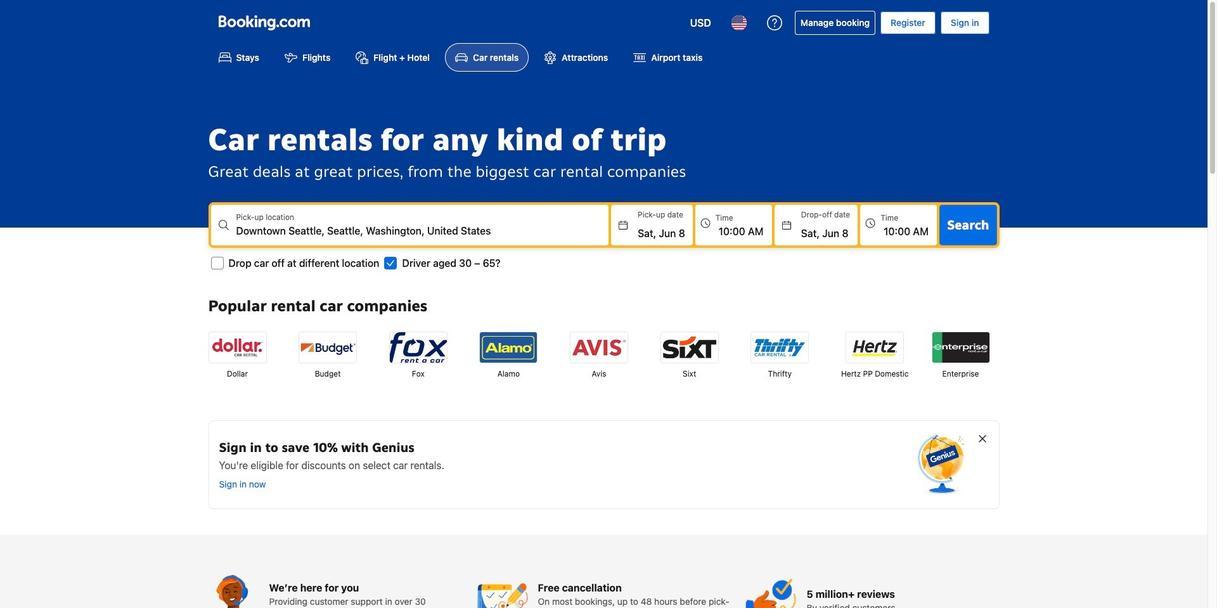 Task type: vqa. For each thing, say whether or not it's contained in the screenshot.
4 February 2024 checkbox at the right of page
no



Task type: locate. For each thing, give the bounding box(es) containing it.
we're here for you image
[[208, 575, 259, 608]]

5 million+ reviews image
[[746, 575, 797, 608]]

Pick-up location field
[[236, 223, 609, 239]]

avis logo image
[[571, 333, 628, 363]]

free cancellation image
[[477, 575, 528, 608]]

dollar logo image
[[209, 333, 266, 363]]



Task type: describe. For each thing, give the bounding box(es) containing it.
fox logo image
[[390, 333, 447, 363]]

hertz pp domestic logo image
[[847, 333, 904, 363]]

sixt logo image
[[661, 333, 718, 363]]

booking.com online hotel reservations image
[[218, 15, 310, 30]]

thrifty logo image
[[752, 333, 809, 363]]

alamo logo image
[[480, 333, 537, 363]]

budget logo image
[[299, 333, 356, 363]]

enterprise logo image
[[933, 333, 990, 363]]



